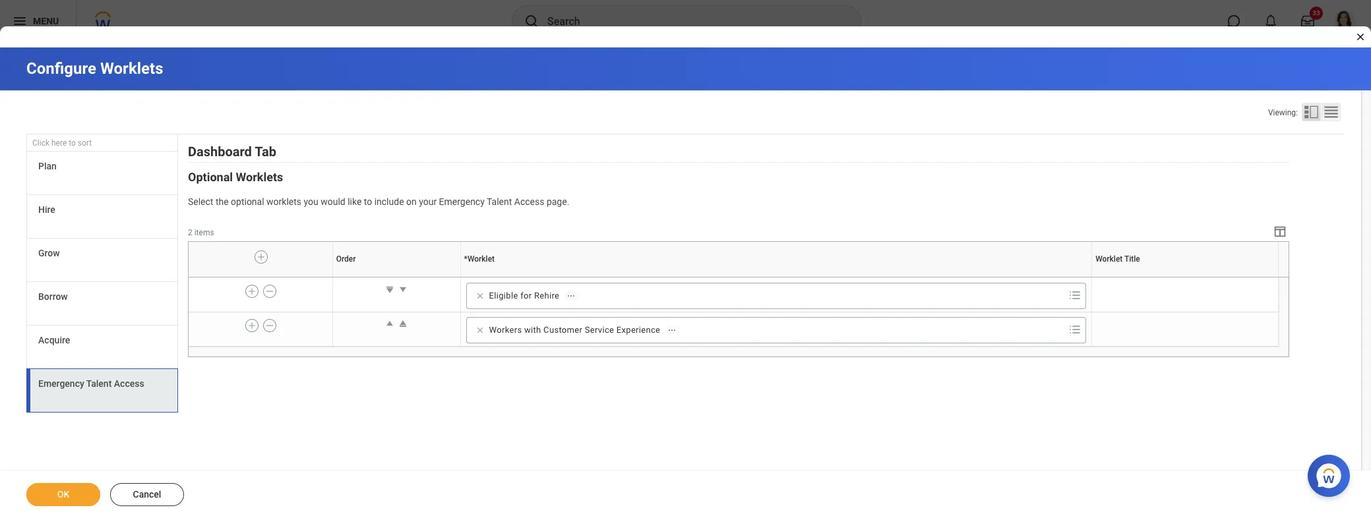 Task type: describe. For each thing, give the bounding box(es) containing it.
eligible for rehire, press delete to clear value. option
[[471, 288, 583, 304]]

1 vertical spatial title
[[1186, 277, 1188, 278]]

* worklet
[[464, 255, 495, 264]]

talent inside navigation pane region
[[86, 379, 112, 389]]

eligible for rehire
[[489, 291, 560, 301]]

cancel button
[[110, 484, 184, 507]]

cancel
[[133, 490, 161, 500]]

emergency inside navigation pane region
[[38, 379, 84, 389]]

click
[[32, 139, 49, 148]]

tab
[[255, 144, 276, 160]]

prompts image for workers with customer service experience
[[1068, 322, 1084, 338]]

optional worklets
[[188, 170, 283, 184]]

order worklet worklet title
[[396, 277, 1188, 278]]

page.
[[547, 197, 570, 207]]

eligible for rehire element
[[489, 290, 560, 302]]

optional
[[188, 170, 233, 184]]

emergency talent access
[[38, 379, 144, 389]]

dashboard
[[188, 144, 252, 160]]

here
[[51, 139, 67, 148]]

ok button
[[26, 484, 100, 507]]

caret down image
[[397, 283, 410, 296]]

plan
[[38, 161, 57, 172]]

row element containing workers with customer service experience
[[189, 312, 1279, 347]]

sort
[[78, 139, 92, 148]]

minus image for row element containing eligible for rehire
[[265, 286, 274, 298]]

dashboard tab
[[188, 144, 276, 160]]

Toggle to List Detail view radio
[[1303, 103, 1322, 121]]

worklets for configure worklets
[[100, 59, 163, 78]]

optional worklets group
[[188, 170, 1290, 358]]

navigation pane region
[[26, 135, 178, 416]]

workers with customer service experience element
[[489, 325, 661, 336]]

row element containing eligible for rehire
[[189, 278, 1279, 312]]

configure worklets main content
[[0, 48, 1372, 519]]

caret up image
[[383, 317, 397, 331]]

x small image
[[474, 324, 487, 337]]

caret top image
[[397, 317, 410, 331]]

inbox large image
[[1302, 15, 1315, 28]]

configure
[[26, 59, 96, 78]]

select the optional worklets you would like to include on your emergency talent access page.
[[188, 197, 570, 207]]

search image
[[524, 13, 540, 29]]

emergency inside "optional worklets" group
[[439, 197, 485, 207]]

caret bottom image
[[383, 283, 397, 296]]

viewing: option group
[[1269, 103, 1346, 124]]

customer
[[544, 325, 583, 335]]

like
[[348, 197, 362, 207]]

worklet title
[[1096, 255, 1141, 264]]

order for order worklet worklet title
[[396, 277, 397, 278]]

talent inside "optional worklets" group
[[487, 197, 512, 207]]

to inside popup button
[[69, 139, 76, 148]]

optional
[[231, 197, 264, 207]]

select
[[188, 197, 213, 207]]

*
[[464, 255, 468, 264]]

for
[[521, 291, 532, 301]]

items
[[194, 228, 214, 237]]

access inside "optional worklets" group
[[515, 197, 545, 207]]

title inside row element
[[1125, 255, 1141, 264]]

click here to sort button
[[26, 135, 178, 152]]

configure worklets
[[26, 59, 163, 78]]

related actions image for workers with customer service experience
[[668, 326, 677, 335]]

worklets for optional worklets
[[236, 170, 283, 184]]

configure worklets dialog
[[0, 0, 1372, 519]]

related actions image for eligible for rehire
[[567, 291, 576, 301]]

service
[[585, 325, 615, 335]]



Task type: locate. For each thing, give the bounding box(es) containing it.
3 row element from the top
[[189, 312, 1279, 347]]

title
[[1125, 255, 1141, 264], [1186, 277, 1188, 278]]

2 vertical spatial plus image
[[247, 320, 257, 332]]

0 horizontal spatial order
[[336, 255, 356, 264]]

1 horizontal spatial talent
[[487, 197, 512, 207]]

Toggle to Grid view radio
[[1322, 103, 1342, 121]]

1 row element from the top
[[189, 242, 1282, 277]]

worklet title column header
[[1093, 277, 1279, 278]]

workers
[[489, 325, 522, 335]]

access inside navigation pane region
[[114, 379, 144, 389]]

on
[[407, 197, 417, 207]]

0 vertical spatial to
[[69, 139, 76, 148]]

emergency
[[439, 197, 485, 207], [38, 379, 84, 389]]

order inside row element
[[336, 255, 356, 264]]

1 horizontal spatial order
[[396, 277, 397, 278]]

related actions image
[[567, 291, 576, 301], [668, 326, 677, 335]]

you
[[304, 197, 319, 207]]

0 vertical spatial emergency
[[439, 197, 485, 207]]

workers with customer service experience
[[489, 325, 661, 335]]

1 vertical spatial order
[[396, 277, 397, 278]]

1 vertical spatial emergency
[[38, 379, 84, 389]]

0 vertical spatial order
[[336, 255, 356, 264]]

prompts image for eligible for rehire
[[1068, 288, 1084, 303]]

grow
[[38, 248, 60, 259]]

worklets
[[267, 197, 302, 207]]

row element containing order
[[189, 242, 1282, 277]]

order column header
[[333, 277, 461, 278]]

2
[[188, 228, 193, 237]]

0 vertical spatial plus image
[[257, 252, 266, 264]]

x small image
[[474, 290, 487, 303]]

emergency down acquire on the left of the page
[[38, 379, 84, 389]]

0 vertical spatial related actions image
[[567, 291, 576, 301]]

would
[[321, 197, 346, 207]]

plus image for worklet
[[257, 252, 266, 264]]

to right like
[[364, 197, 372, 207]]

profile logan mcneil element
[[1327, 7, 1364, 36]]

1 vertical spatial access
[[114, 379, 144, 389]]

1 horizontal spatial worklets
[[236, 170, 283, 184]]

0 vertical spatial access
[[515, 197, 545, 207]]

2 prompts image from the top
[[1068, 322, 1084, 338]]

workers with customer service experience, press delete to clear value. option
[[471, 323, 684, 338]]

2 minus image from the top
[[265, 320, 274, 332]]

0 horizontal spatial title
[[1125, 255, 1141, 264]]

0 vertical spatial prompts image
[[1068, 288, 1084, 303]]

worklet
[[468, 255, 495, 264], [1096, 255, 1123, 264], [775, 277, 778, 278], [1184, 277, 1186, 278]]

to inside "optional worklets" group
[[364, 197, 372, 207]]

minus image
[[265, 286, 274, 298], [265, 320, 274, 332]]

0 vertical spatial worklets
[[100, 59, 163, 78]]

order for order
[[336, 255, 356, 264]]

1 horizontal spatial to
[[364, 197, 372, 207]]

ok
[[57, 490, 69, 500]]

worklets
[[100, 59, 163, 78], [236, 170, 283, 184]]

eligible
[[489, 291, 518, 301]]

1 horizontal spatial related actions image
[[668, 326, 677, 335]]

1 horizontal spatial access
[[515, 197, 545, 207]]

order
[[336, 255, 356, 264], [396, 277, 397, 278]]

order up order 'column header'
[[336, 255, 356, 264]]

1 vertical spatial plus image
[[247, 286, 257, 298]]

0 horizontal spatial access
[[114, 379, 144, 389]]

2 items
[[188, 228, 214, 237]]

acquire
[[38, 335, 70, 346]]

worklets inside group
[[236, 170, 283, 184]]

to
[[69, 139, 76, 148], [364, 197, 372, 207]]

plus image for eligible for rehire
[[247, 286, 257, 298]]

0 horizontal spatial worklets
[[100, 59, 163, 78]]

with
[[525, 325, 542, 335]]

notifications large image
[[1265, 15, 1278, 28]]

plus image
[[257, 252, 266, 264], [247, 286, 257, 298], [247, 320, 257, 332]]

minus image for row element containing workers with customer service experience
[[265, 320, 274, 332]]

to left the sort
[[69, 139, 76, 148]]

1 vertical spatial related actions image
[[668, 326, 677, 335]]

1 prompts image from the top
[[1068, 288, 1084, 303]]

0 horizontal spatial talent
[[86, 379, 112, 389]]

0 horizontal spatial to
[[69, 139, 76, 148]]

2 row element from the top
[[189, 278, 1279, 312]]

0 vertical spatial minus image
[[265, 286, 274, 298]]

0 horizontal spatial related actions image
[[567, 291, 576, 301]]

talent
[[487, 197, 512, 207], [86, 379, 112, 389]]

1 horizontal spatial title
[[1186, 277, 1188, 278]]

1 vertical spatial prompts image
[[1068, 322, 1084, 338]]

1 vertical spatial talent
[[86, 379, 112, 389]]

list box
[[26, 152, 178, 413]]

prompts image
[[1068, 288, 1084, 303], [1068, 322, 1084, 338]]

click to view/edit grid preferences image
[[1274, 224, 1288, 239]]

0 vertical spatial title
[[1125, 255, 1141, 264]]

related actions image right 'experience' at left
[[668, 326, 677, 335]]

access
[[515, 197, 545, 207], [114, 379, 144, 389]]

1 vertical spatial worklets
[[236, 170, 283, 184]]

0 vertical spatial talent
[[487, 197, 512, 207]]

1 vertical spatial to
[[364, 197, 372, 207]]

experience
[[617, 325, 661, 335]]

related actions image inside workers with customer service experience, press delete to clear value. option
[[668, 326, 677, 335]]

order up caret down image
[[396, 277, 397, 278]]

list box containing plan
[[26, 152, 178, 413]]

emergency right your
[[439, 197, 485, 207]]

related actions image inside the eligible for rehire, press delete to clear value. option
[[567, 291, 576, 301]]

your
[[419, 197, 437, 207]]

1 minus image from the top
[[265, 286, 274, 298]]

borrow
[[38, 292, 68, 302]]

row element
[[189, 242, 1282, 277], [189, 278, 1279, 312], [189, 312, 1279, 347]]

the
[[216, 197, 229, 207]]

1 horizontal spatial emergency
[[439, 197, 485, 207]]

hire
[[38, 205, 55, 215]]

workday assistant region
[[1309, 450, 1356, 498]]

viewing:
[[1269, 108, 1299, 117]]

close configure worklets image
[[1356, 32, 1367, 42]]

include
[[375, 197, 404, 207]]

list box inside configure worklets main content
[[26, 152, 178, 413]]

optional worklets button
[[188, 170, 283, 184]]

rehire
[[535, 291, 560, 301]]

related actions image right rehire
[[567, 291, 576, 301]]

0 horizontal spatial emergency
[[38, 379, 84, 389]]

worklet column header
[[461, 277, 1093, 278]]

click here to sort
[[32, 139, 92, 148]]

1 vertical spatial minus image
[[265, 320, 274, 332]]



Task type: vqa. For each thing, say whether or not it's contained in the screenshot.
'Optional Worklets' button
yes



